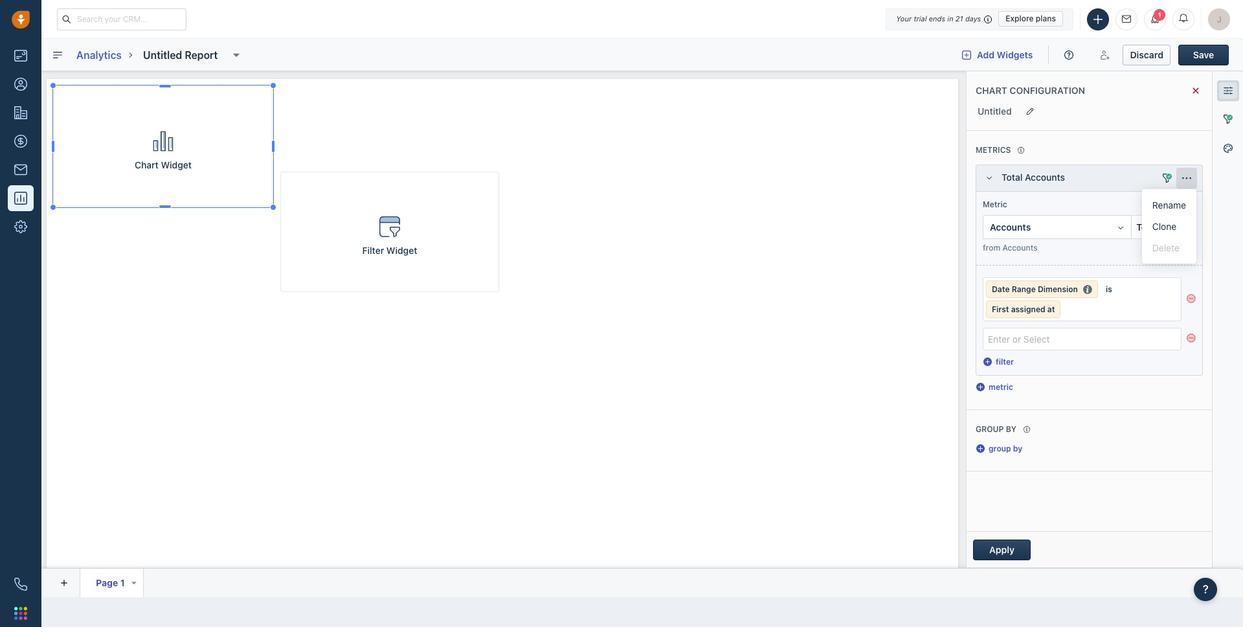 Task type: vqa. For each thing, say whether or not it's contained in the screenshot.
E's E
no



Task type: describe. For each thing, give the bounding box(es) containing it.
in
[[948, 14, 954, 23]]

your trial ends in 21 days
[[897, 14, 982, 23]]

phone image
[[14, 578, 27, 591]]

plans
[[1036, 14, 1057, 23]]

Search your CRM... text field
[[57, 8, 187, 30]]



Task type: locate. For each thing, give the bounding box(es) containing it.
explore plans
[[1006, 14, 1057, 23]]

trial
[[914, 14, 927, 23]]

freshworks switcher image
[[14, 607, 27, 620]]

explore plans link
[[999, 11, 1064, 27]]

21
[[956, 14, 964, 23]]

ends
[[929, 14, 946, 23]]

phone element
[[8, 571, 34, 597]]

1
[[1158, 11, 1162, 18]]

1 link
[[1145, 8, 1167, 30]]

explore
[[1006, 14, 1034, 23]]

days
[[966, 14, 982, 23]]

your
[[897, 14, 912, 23]]



